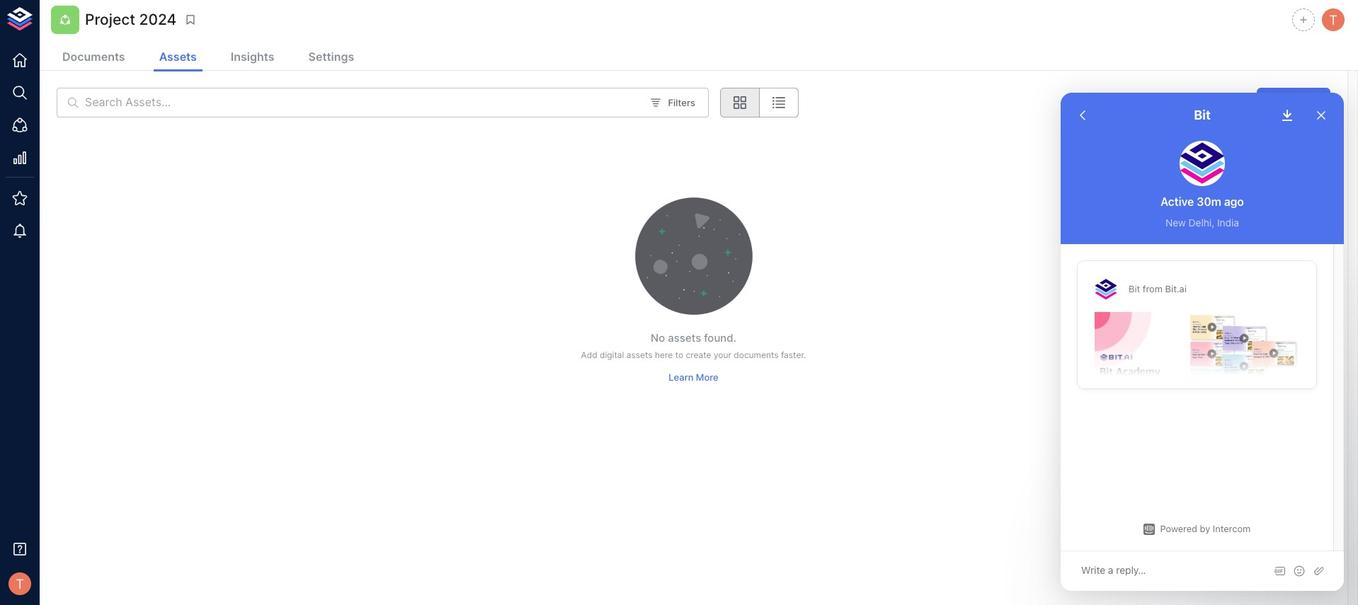 Task type: vqa. For each thing, say whether or not it's contained in the screenshot.
towards
no



Task type: describe. For each thing, give the bounding box(es) containing it.
0 vertical spatial t button
[[1320, 6, 1347, 33]]

documents
[[62, 50, 125, 64]]

more
[[696, 372, 719, 384]]

filters
[[668, 97, 696, 108]]

add
[[581, 350, 598, 360]]

settings
[[309, 50, 354, 64]]

project
[[85, 11, 135, 29]]

2024
[[139, 11, 177, 29]]

bookmark image
[[184, 13, 197, 26]]

learn more
[[669, 372, 719, 384]]

0 horizontal spatial t button
[[4, 569, 35, 600]]

documents link
[[57, 44, 131, 72]]

assets
[[159, 50, 197, 64]]

no assets found. add digital assets here to create your documents faster.
[[581, 332, 806, 360]]

0 horizontal spatial assets
[[627, 350, 653, 360]]

Search Assets... text field
[[85, 88, 642, 118]]

project 2024
[[85, 11, 177, 29]]



Task type: locate. For each thing, give the bounding box(es) containing it.
group
[[720, 88, 799, 118]]

no
[[651, 332, 665, 345]]

0 vertical spatial assets
[[668, 332, 701, 345]]

to
[[676, 350, 684, 360]]

1 vertical spatial t button
[[4, 569, 35, 600]]

0 vertical spatial t
[[1330, 12, 1338, 28]]

learn
[[669, 372, 694, 384]]

filters button
[[648, 92, 699, 114]]

dialog
[[1061, 93, 1344, 591]]

assets
[[668, 332, 701, 345], [627, 350, 653, 360]]

1 horizontal spatial t button
[[1320, 6, 1347, 33]]

t for the topmost 't' button
[[1330, 12, 1338, 28]]

here
[[655, 350, 673, 360]]

create
[[686, 350, 712, 360]]

faster.
[[781, 350, 806, 360]]

learn more button
[[665, 367, 722, 389]]

t for leftmost 't' button
[[16, 577, 24, 592]]

settings link
[[303, 44, 360, 72]]

digital
[[600, 350, 624, 360]]

0 horizontal spatial t
[[16, 577, 24, 592]]

t
[[1330, 12, 1338, 28], [16, 577, 24, 592]]

your
[[714, 350, 732, 360]]

assets link
[[153, 44, 202, 72]]

documents
[[734, 350, 779, 360]]

insights link
[[225, 44, 280, 72]]

upload button
[[1258, 88, 1331, 114]]

upload
[[1269, 94, 1303, 106]]

1 horizontal spatial t
[[1330, 12, 1338, 28]]

found.
[[704, 332, 737, 345]]

1 horizontal spatial assets
[[668, 332, 701, 345]]

insights
[[231, 50, 275, 64]]

assets left here
[[627, 350, 653, 360]]

t button
[[1320, 6, 1347, 33], [4, 569, 35, 600]]

1 vertical spatial assets
[[627, 350, 653, 360]]

1 vertical spatial t
[[16, 577, 24, 592]]

assets up 'to'
[[668, 332, 701, 345]]



